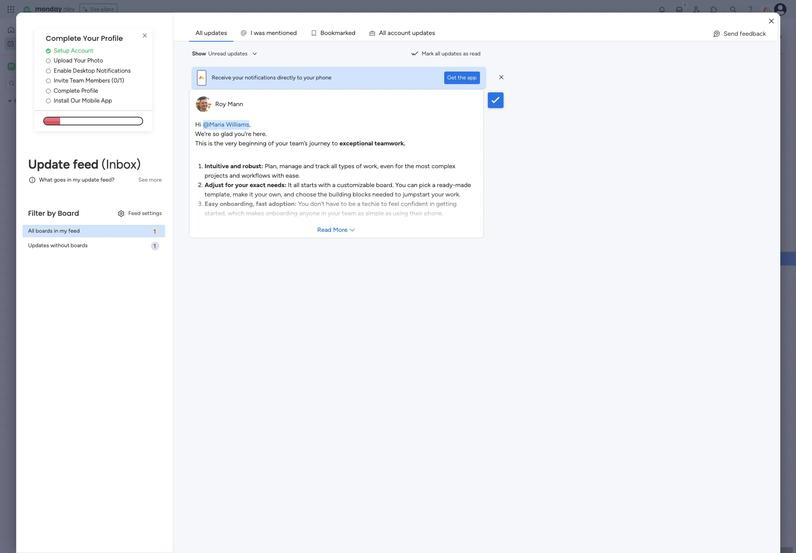 Task type: describe. For each thing, give the bounding box(es) containing it.
teamwork.
[[375, 139, 406, 147]]

a up 'building'
[[332, 181, 336, 189]]

week for this
[[149, 155, 167, 164]]

all for updates
[[435, 50, 440, 57]]

mark all updates as read
[[422, 50, 481, 57]]

manage
[[280, 162, 302, 170]]

your inside hi @maria williams , we're so glad you're here. this is the very beginning of your team's journey to exceptional teamwork.
[[276, 139, 288, 147]]

items right done
[[234, 66, 248, 72]]

your down hide done items
[[233, 74, 244, 81]]

notifications
[[96, 67, 131, 74]]

plan, manage and track all types of work, even for the most complex projects and workflows with ease.
[[205, 162, 456, 179]]

building
[[329, 191, 351, 198]]

hi @maria williams , we're so glad you're here. this is the very beginning of your team's journey to exceptional teamwork.
[[195, 121, 406, 147]]

4 e from the left
[[429, 29, 432, 37]]

p
[[416, 29, 420, 37]]

1 vertical spatial feed
[[68, 228, 80, 235]]

invite members image
[[693, 6, 701, 13]]

by
[[47, 208, 56, 218]]

1 t from the left
[[279, 29, 281, 37]]

2 e from the left
[[290, 29, 293, 37]]

you don't have to be a techie to feel confident in getting started, which makes onboarding anyone in your team as simple as using their phone.
[[205, 200, 457, 217]]

mark
[[422, 50, 434, 57]]

0 for this week /
[[174, 157, 178, 164]]

roy
[[215, 100, 226, 108]]

install
[[54, 97, 69, 104]]

w
[[254, 29, 259, 37]]

as inside button
[[463, 50, 469, 57]]

and left "track"
[[304, 162, 314, 170]]

3 n from the left
[[405, 29, 409, 37]]

items inside this week / 0 items
[[179, 157, 193, 164]]

template,
[[205, 191, 231, 198]]

1 vertical spatial this
[[133, 155, 147, 164]]

mobile
[[82, 97, 100, 104]]

i w a s m e n t i o n e d
[[251, 29, 297, 37]]

1 for updates without boards
[[154, 243, 156, 250]]

exceptional
[[340, 139, 373, 147]]

types
[[339, 162, 355, 170]]

send feedback
[[724, 30, 766, 37]]

your for photo
[[74, 57, 86, 64]]

anyone
[[299, 209, 320, 217]]

workspace image
[[7, 62, 15, 71]]

workspace selection element
[[7, 62, 45, 71]]

your for profile
[[83, 33, 99, 43]]

1 c from the left
[[391, 29, 394, 37]]

desktop
[[73, 67, 95, 74]]

feed
[[128, 210, 141, 217]]

this inside hi @maria williams , we're so glad you're here. this is the very beginning of your team's journey to exceptional teamwork.
[[195, 139, 207, 147]]

list box containing my scrum team
[[0, 93, 100, 294]]

my for update
[[73, 177, 80, 183]]

your up fast
[[255, 191, 267, 198]]

and down intuitive and robust: in the top of the page
[[230, 172, 240, 179]]

upload your photo link
[[46, 56, 152, 65]]

a left date
[[162, 240, 167, 249]]

my for my team
[[18, 62, 27, 70]]

today / 0 items
[[133, 126, 181, 136]]

1 vertical spatial dapulse x slim image
[[500, 74, 504, 81]]

work
[[139, 30, 171, 48]]

2 d from the left
[[352, 29, 356, 37]]

intuitive
[[205, 162, 229, 170]]

have
[[326, 200, 340, 207]]

d for a l l a c c o u n t u p d a t e s
[[420, 29, 423, 37]]

3 t from the left
[[427, 29, 429, 37]]

3 o from the left
[[328, 29, 332, 37]]

close image
[[770, 18, 774, 24]]

tasks
[[27, 111, 40, 118]]

dev
[[64, 5, 75, 14]]

circle o image for install
[[46, 98, 51, 104]]

1 horizontal spatial board
[[465, 239, 479, 246]]

updates for show
[[228, 50, 248, 57]]

a right p
[[423, 29, 427, 37]]

profile inside complete profile link
[[81, 87, 98, 94]]

complete for complete profile
[[54, 87, 80, 94]]

complete profile
[[54, 87, 98, 94]]

invite team members (0/1)
[[54, 77, 124, 84]]

0 vertical spatial board
[[58, 208, 79, 218]]

you inside you don't have to be a techie to feel confident in getting started, which makes onboarding anyone in your team as simple as using their phone.
[[298, 200, 309, 207]]

phone.
[[424, 209, 443, 217]]

goes
[[54, 177, 66, 183]]

1 n from the left
[[275, 29, 279, 37]]

and left robust:
[[230, 162, 241, 170]]

you're
[[234, 130, 252, 137]]

circle o image
[[46, 88, 51, 94]]

team inside list box
[[40, 98, 52, 104]]

2 o from the left
[[324, 29, 328, 37]]

home button
[[5, 24, 85, 36]]

make
[[233, 191, 248, 198]]

0 horizontal spatial for
[[225, 181, 234, 189]]

is
[[208, 139, 213, 147]]

invite team members (0/1) link
[[46, 76, 152, 85]]

,
[[249, 121, 251, 128]]

in up phone.
[[430, 200, 435, 207]]

beginning
[[239, 139, 267, 147]]

getting
[[436, 200, 457, 207]]

1 k from the left
[[332, 29, 335, 37]]

your up make on the top left of page
[[235, 181, 248, 189]]

what
[[39, 177, 52, 183]]

app
[[468, 74, 477, 81]]

m for a
[[335, 29, 340, 37]]

enable desktop notifications
[[54, 67, 131, 74]]

home
[[18, 26, 33, 33]]

here.
[[253, 130, 267, 137]]

my for my work
[[17, 40, 25, 47]]

it
[[249, 191, 253, 198]]

glad
[[221, 130, 233, 137]]

/ right date
[[187, 240, 191, 249]]

1 o from the left
[[283, 29, 286, 37]]

circle o image for invite
[[46, 78, 51, 84]]

it
[[288, 181, 292, 189]]

plans
[[101, 6, 114, 13]]

of inside hi @maria williams , we're so glad you're here. this is the very beginning of your team's journey to exceptional teamwork.
[[268, 139, 274, 147]]

enable
[[54, 67, 71, 74]]

notifications
[[245, 74, 276, 81]]

which
[[228, 209, 245, 217]]

1 horizontal spatial boards
[[71, 242, 88, 249]]

a right the a
[[388, 29, 391, 37]]

a inside you don't have to be a techie to feel confident in getting started, which makes onboarding anyone in your team as simple as using their phone.
[[357, 200, 361, 207]]

0 for next week /
[[176, 185, 179, 192]]

4 o from the left
[[398, 29, 401, 37]]

my for my work
[[118, 30, 136, 48]]

week for next
[[150, 183, 169, 193]]

your down ready-
[[432, 191, 444, 198]]

/ right dates
[[172, 98, 176, 108]]

complete your profile
[[46, 33, 123, 43]]

onboarding,
[[220, 200, 255, 207]]

in up updates without boards
[[54, 228, 58, 235]]

/ up 'next week / 0 items'
[[169, 155, 173, 164]]

m for e
[[267, 29, 272, 37]]

maria williams image
[[774, 3, 787, 16]]

invite
[[54, 77, 68, 84]]

my for my scrum team
[[14, 98, 22, 104]]

very
[[225, 139, 237, 147]]

install our mobile app link
[[46, 96, 152, 105]]

plan,
[[265, 162, 278, 170]]

2 horizontal spatial team
[[146, 256, 159, 262]]

all inside plan, manage and track all types of work, even for the most complex projects and workflows with ease.
[[331, 162, 337, 170]]

customize button
[[251, 63, 293, 76]]

the inside plan, manage and track all types of work, even for the most complex projects and workflows with ease.
[[405, 162, 414, 170]]

@maria
[[203, 121, 225, 128]]

needs:
[[267, 181, 286, 189]]

journey
[[309, 139, 330, 147]]

pick
[[419, 181, 431, 189]]

you inside it all starts with a customizable board. you can pick a ready-made template, make it your own, and choose the building blocks needed to jumpstart your work.
[[395, 181, 406, 189]]

items inside past dates / 0 items
[[182, 100, 196, 107]]

install our mobile app
[[54, 97, 112, 104]]

1 for all boards in my feed
[[154, 228, 156, 235]]

team for invite
[[70, 77, 84, 84]]

for inside plan, manage and track all types of work, even for the most complex projects and workflows with ease.
[[395, 162, 403, 170]]

2 c from the left
[[394, 29, 398, 37]]

upload your photo
[[54, 57, 103, 64]]

most
[[416, 162, 430, 170]]

later / 0 items
[[133, 211, 176, 221]]

read more button
[[189, 222, 484, 238]]

all boards in my feed
[[28, 228, 80, 235]]

2 k from the left
[[346, 29, 348, 37]]

receive your notifications directly to your phone
[[212, 74, 332, 81]]

scrum
[[23, 98, 38, 104]]

done
[[220, 66, 233, 72]]

to down needed
[[381, 200, 387, 207]]

see plans button
[[80, 4, 118, 15]]

adoption:
[[269, 200, 297, 207]]

d for i w a s m e n t i o n e d
[[293, 29, 297, 37]]

to inside hi @maria williams , we're so glad you're here. this is the very beginning of your team's journey to exceptional teamwork.
[[332, 139, 338, 147]]

to left be
[[341, 200, 347, 207]]

1 l from the left
[[383, 29, 385, 37]]

started,
[[205, 209, 226, 217]]

a right b
[[340, 29, 343, 37]]

using
[[393, 209, 408, 217]]

0 vertical spatial dapulse x slim image
[[140, 31, 150, 41]]

select product image
[[7, 6, 15, 13]]

setup
[[54, 47, 70, 54]]

feed settings button
[[114, 207, 165, 220]]

work,
[[364, 162, 379, 170]]



Task type: locate. For each thing, give the bounding box(es) containing it.
0 horizontal spatial as
[[358, 209, 364, 217]]

my scrum team
[[14, 98, 52, 104]]

own,
[[269, 191, 282, 198]]

circle o image up circle o image
[[46, 78, 51, 84]]

circle o image
[[46, 58, 51, 64], [46, 68, 51, 74], [46, 78, 51, 84], [46, 98, 51, 104]]

updates for mark
[[442, 50, 462, 57]]

items right settings
[[162, 214, 176, 220]]

0 vertical spatial all
[[196, 29, 203, 37]]

customizable
[[337, 181, 375, 189]]

to up feel
[[395, 191, 401, 198]]

ready-
[[437, 181, 456, 189]]

0 right see more button
[[176, 185, 179, 192]]

your inside you don't have to be a techie to feel confident in getting started, which makes onboarding anyone in your team as simple as using their phone.
[[328, 209, 340, 217]]

team down circle o image
[[40, 98, 52, 104]]

read more
[[317, 226, 348, 233]]

blocks
[[353, 191, 371, 198]]

2 n from the left
[[286, 29, 290, 37]]

circle o image left enable
[[46, 68, 51, 74]]

0 horizontal spatial you
[[298, 200, 309, 207]]

team's
[[290, 139, 308, 147]]

with down plan, manage and track all types of work, even for the most complex projects and workflows with ease.
[[319, 181, 331, 189]]

0 vertical spatial 1
[[154, 228, 156, 235]]

1 vertical spatial for
[[225, 181, 234, 189]]

1 vertical spatial week
[[150, 183, 169, 193]]

1 horizontal spatial updates
[[228, 50, 248, 57]]

0 vertical spatial with
[[272, 172, 284, 179]]

2 circle o image from the top
[[46, 68, 51, 74]]

adjust
[[205, 181, 224, 189]]

0 vertical spatial see
[[90, 6, 100, 13]]

2 l from the left
[[385, 29, 386, 37]]

items inside 'next week / 0 items'
[[181, 185, 194, 192]]

o
[[283, 29, 286, 37], [324, 29, 328, 37], [328, 29, 332, 37], [398, 29, 401, 37]]

team up the search in workspace field
[[28, 62, 44, 70]]

Filter dashboard by text search field
[[116, 63, 190, 76]]

Search in workspace field
[[17, 79, 66, 88]]

0 vertical spatial you
[[395, 181, 406, 189]]

my left update
[[73, 177, 80, 183]]

with inside plan, manage and track all types of work, even for the most complex projects and workflows with ease.
[[272, 172, 284, 179]]

the right is
[[214, 139, 223, 147]]

0 inside past dates / 0 items
[[178, 100, 181, 107]]

caret down image
[[8, 98, 11, 104]]

my inside workspace selection element
[[18, 62, 27, 70]]

feel
[[389, 200, 399, 207]]

updates
[[204, 29, 227, 37], [228, 50, 248, 57], [442, 50, 462, 57]]

in right goes at top left
[[67, 177, 71, 183]]

e right p
[[429, 29, 432, 37]]

1 horizontal spatial s
[[432, 29, 435, 37]]

1 horizontal spatial profile
[[101, 33, 123, 43]]

d right r
[[352, 29, 356, 37]]

l right the a
[[385, 29, 386, 37]]

feedback
[[740, 30, 766, 37]]

all for all boards in my feed
[[28, 228, 34, 235]]

2 1 from the top
[[154, 243, 156, 250]]

0 vertical spatial for
[[395, 162, 403, 170]]

photo
[[87, 57, 103, 64]]

2 horizontal spatial n
[[405, 29, 409, 37]]

as down feel
[[385, 209, 392, 217]]

1 horizontal spatial all
[[331, 162, 337, 170]]

1 vertical spatial all
[[28, 228, 34, 235]]

1 vertical spatial board
[[465, 239, 479, 246]]

1 horizontal spatial k
[[346, 29, 348, 37]]

team
[[40, 98, 52, 104], [342, 209, 356, 217]]

a right i
[[259, 29, 262, 37]]

0 horizontal spatial all
[[28, 228, 34, 235]]

0 horizontal spatial profile
[[81, 87, 98, 94]]

/ right today
[[157, 126, 160, 136]]

1 horizontal spatial you
[[395, 181, 406, 189]]

tab list containing all updates
[[189, 25, 777, 41]]

you left can
[[395, 181, 406, 189]]

1 vertical spatial all
[[331, 162, 337, 170]]

even
[[380, 162, 394, 170]]

this up see more
[[133, 155, 147, 164]]

the up don't
[[318, 191, 327, 198]]

our
[[71, 97, 80, 104]]

b o o k m a r k e d
[[321, 29, 356, 37]]

0 vertical spatial team
[[28, 62, 44, 70]]

0 horizontal spatial t
[[279, 29, 281, 37]]

receive
[[212, 74, 231, 81]]

2 horizontal spatial as
[[463, 50, 469, 57]]

complete profile link
[[46, 86, 152, 95]]

my work
[[17, 40, 38, 47]]

profile up setup account link
[[101, 33, 123, 43]]

0 horizontal spatial this
[[133, 155, 147, 164]]

so
[[213, 130, 219, 137]]

1 horizontal spatial m
[[335, 29, 340, 37]]

0 horizontal spatial n
[[275, 29, 279, 37]]

feed up update
[[73, 157, 99, 172]]

(0/1)
[[112, 77, 124, 84]]

to
[[297, 74, 302, 81], [332, 139, 338, 147], [395, 191, 401, 198], [341, 200, 347, 207], [381, 200, 387, 207]]

0 up 'next week / 0 items'
[[174, 157, 178, 164]]

for
[[395, 162, 403, 170], [225, 181, 234, 189]]

0 horizontal spatial updates
[[204, 29, 227, 37]]

all right "track"
[[331, 162, 337, 170]]

1 horizontal spatial for
[[395, 162, 403, 170]]

0 vertical spatial your
[[83, 33, 99, 43]]

a
[[259, 29, 262, 37], [340, 29, 343, 37], [388, 29, 391, 37], [423, 29, 427, 37], [332, 181, 336, 189], [432, 181, 436, 189], [357, 200, 361, 207], [162, 240, 167, 249]]

1 vertical spatial 1
[[154, 243, 156, 250]]

your down account
[[74, 57, 86, 64]]

with up needs:
[[272, 172, 284, 179]]

1 u from the left
[[401, 29, 405, 37]]

0 horizontal spatial dapulse x slim image
[[140, 31, 150, 41]]

0 horizontal spatial team
[[28, 62, 44, 70]]

b
[[321, 29, 324, 37]]

circle o image for enable
[[46, 68, 51, 74]]

1 up without a date / at the top left of the page
[[154, 228, 156, 235]]

0 horizontal spatial team
[[40, 98, 52, 104]]

don't
[[310, 200, 325, 207]]

public board image
[[17, 111, 24, 118]]

as left read
[[463, 50, 469, 57]]

updates inside button
[[442, 50, 462, 57]]

boards up updates
[[36, 228, 53, 235]]

more
[[333, 226, 348, 233]]

3 e from the left
[[348, 29, 352, 37]]

monday dev
[[35, 5, 75, 14]]

all up show
[[196, 29, 203, 37]]

1 horizontal spatial u
[[412, 29, 416, 37]]

0 vertical spatial all
[[435, 50, 440, 57]]

all right the mark in the right top of the page
[[435, 50, 440, 57]]

my left work at the left of page
[[118, 30, 136, 48]]

0 for past dates /
[[178, 100, 181, 107]]

i
[[251, 29, 252, 37]]

fast
[[256, 200, 267, 207]]

enable desktop notifications link
[[46, 66, 152, 75]]

None search field
[[116, 63, 190, 76]]

this
[[195, 139, 207, 147], [133, 155, 147, 164]]

complete for complete your profile
[[46, 33, 81, 43]]

2 vertical spatial team
[[146, 256, 159, 262]]

1 horizontal spatial team
[[70, 77, 84, 84]]

all up updates
[[28, 228, 34, 235]]

r
[[343, 29, 346, 37]]

roadmap
[[27, 138, 51, 145]]

1 horizontal spatial n
[[286, 29, 290, 37]]

all right it
[[294, 181, 300, 189]]

2 m from the left
[[335, 29, 340, 37]]

1 vertical spatial boards
[[71, 242, 88, 249]]

feed
[[73, 157, 99, 172], [68, 228, 80, 235]]

0 vertical spatial of
[[268, 139, 274, 147]]

your
[[83, 33, 99, 43], [74, 57, 86, 64]]

sprints
[[27, 124, 45, 131]]

team inside workspace selection element
[[28, 62, 44, 70]]

dates
[[150, 98, 170, 108]]

later
[[133, 211, 150, 221]]

your
[[233, 74, 244, 81], [304, 74, 315, 81], [276, 139, 288, 147], [235, 181, 248, 189], [255, 191, 267, 198], [432, 191, 444, 198], [328, 209, 340, 217]]

3 d from the left
[[420, 29, 423, 37]]

apps image
[[710, 6, 718, 13]]

@maria williams link
[[203, 119, 249, 130]]

2 horizontal spatial d
[[420, 29, 423, 37]]

circle o image inside "enable desktop notifications" link
[[46, 68, 51, 74]]

to right journey
[[332, 139, 338, 147]]

all for starts
[[294, 181, 300, 189]]

0 right later
[[158, 214, 161, 220]]

team for my
[[28, 62, 44, 70]]

0 inside 'next week / 0 items'
[[176, 185, 179, 192]]

t right w
[[279, 29, 281, 37]]

0 inside later / 0 items
[[158, 214, 161, 220]]

0 horizontal spatial board
[[58, 208, 79, 218]]

n right i
[[286, 29, 290, 37]]

items inside today / 0 items
[[167, 129, 181, 135]]

of inside plan, manage and track all types of work, even for the most complex projects and workflows with ease.
[[356, 162, 362, 170]]

search everything image
[[730, 6, 737, 13]]

e right i
[[290, 29, 293, 37]]

app
[[101, 97, 112, 104]]

1 horizontal spatial of
[[356, 162, 362, 170]]

items inside later / 0 items
[[162, 214, 176, 220]]

confident
[[401, 200, 428, 207]]

feed settings
[[128, 210, 162, 217]]

1 vertical spatial with
[[319, 181, 331, 189]]

phone
[[316, 74, 332, 81]]

2 u from the left
[[412, 29, 416, 37]]

1 vertical spatial you
[[298, 200, 309, 207]]

all inside mark all updates as read button
[[435, 50, 440, 57]]

see more
[[138, 177, 162, 183]]

n left i
[[275, 29, 279, 37]]

feed up the without
[[68, 228, 80, 235]]

in down don't
[[321, 209, 326, 217]]

week up more on the left of page
[[149, 155, 167, 164]]

my work button
[[5, 37, 85, 50]]

see more button
[[135, 174, 165, 186]]

1 horizontal spatial my
[[73, 177, 80, 183]]

0 right dates
[[178, 100, 181, 107]]

read
[[470, 50, 481, 57]]

1 d from the left
[[293, 29, 297, 37]]

0 inside today / 0 items
[[162, 129, 166, 135]]

team right "up"
[[146, 256, 159, 262]]

1 horizontal spatial d
[[352, 29, 356, 37]]

0 vertical spatial boards
[[36, 228, 53, 235]]

1 image
[[682, 0, 689, 9]]

jumpstart
[[403, 191, 430, 198]]

public board image
[[17, 178, 24, 185]]

my right workspace icon
[[18, 62, 27, 70]]

m left r
[[335, 29, 340, 37]]

check circle image
[[46, 48, 51, 54]]

help image
[[747, 6, 755, 13]]

2 horizontal spatial updates
[[442, 50, 462, 57]]

my for feed
[[60, 228, 67, 235]]

my right caret down icon
[[14, 98, 22, 104]]

1 vertical spatial see
[[138, 177, 148, 183]]

my inside my work button
[[17, 40, 25, 47]]

onboarding
[[266, 209, 298, 217]]

all for all updates
[[196, 29, 203, 37]]

items left "intuitive"
[[179, 157, 193, 164]]

1 horizontal spatial this
[[195, 139, 207, 147]]

notifications image
[[658, 6, 666, 13]]

a right pick on the top right of the page
[[432, 181, 436, 189]]

/ right more on the left of page
[[170, 183, 174, 193]]

customize
[[263, 66, 290, 72]]

upload
[[54, 57, 73, 64]]

account
[[71, 47, 94, 54]]

my up the without
[[60, 228, 67, 235]]

their
[[410, 209, 423, 217]]

boards
[[36, 228, 53, 235], [71, 242, 88, 249]]

1 vertical spatial your
[[74, 57, 86, 64]]

e left i
[[272, 29, 275, 37]]

1 horizontal spatial t
[[409, 29, 411, 37]]

1 horizontal spatial with
[[319, 181, 331, 189]]

1 horizontal spatial team
[[342, 209, 356, 217]]

the inside button
[[458, 74, 466, 81]]

o left r
[[324, 29, 328, 37]]

monday
[[35, 5, 62, 14]]

circle o image for upload
[[46, 58, 51, 64]]

we're
[[195, 130, 211, 137]]

my inside list box
[[14, 98, 22, 104]]

the inside hi @maria williams , we're so glad you're here. this is the very beginning of your team's journey to exceptional teamwork.
[[214, 139, 223, 147]]

exact
[[250, 181, 266, 189]]

0 horizontal spatial s
[[262, 29, 265, 37]]

0 horizontal spatial d
[[293, 29, 297, 37]]

0 horizontal spatial all
[[294, 181, 300, 189]]

1 circle o image from the top
[[46, 58, 51, 64]]

team inside you don't have to be a techie to feel confident in getting started, which makes onboarding anyone in your team as simple as using their phone.
[[342, 209, 356, 217]]

0 horizontal spatial my
[[60, 228, 67, 235]]

without a date /
[[133, 240, 193, 249]]

0 horizontal spatial m
[[267, 29, 272, 37]]

of left "work,"
[[356, 162, 362, 170]]

3 circle o image from the top
[[46, 78, 51, 84]]

and down it
[[284, 191, 294, 198]]

u right the a
[[412, 29, 416, 37]]

see left more on the left of page
[[138, 177, 148, 183]]

t left p
[[409, 29, 411, 37]]

updates up hide done items
[[228, 50, 248, 57]]

work
[[26, 40, 38, 47]]

2 vertical spatial all
[[294, 181, 300, 189]]

0 horizontal spatial boards
[[36, 228, 53, 235]]

0 horizontal spatial with
[[272, 172, 284, 179]]

items left we're
[[167, 129, 181, 135]]

as
[[463, 50, 469, 57], [358, 209, 364, 217], [385, 209, 392, 217]]

of right beginning
[[268, 139, 274, 147]]

1 horizontal spatial dapulse x slim image
[[500, 74, 504, 81]]

dapulse x slim image up filter dashboard by text search field
[[140, 31, 150, 41]]

this left is
[[195, 139, 207, 147]]

2 t from the left
[[409, 29, 411, 37]]

0 horizontal spatial of
[[268, 139, 274, 147]]

1 horizontal spatial all
[[196, 29, 203, 37]]

0 right today
[[162, 129, 166, 135]]

k
[[332, 29, 335, 37], [346, 29, 348, 37]]

m left i
[[267, 29, 272, 37]]

0 horizontal spatial k
[[332, 29, 335, 37]]

0 horizontal spatial u
[[401, 29, 405, 37]]

in
[[67, 177, 71, 183], [430, 200, 435, 207], [321, 209, 326, 217], [54, 228, 58, 235]]

circle o image inside upload your photo link
[[46, 58, 51, 64]]

date
[[169, 240, 186, 249]]

0 vertical spatial this
[[195, 139, 207, 147]]

(inbox)
[[102, 157, 141, 172]]

the right get
[[458, 74, 466, 81]]

1 e from the left
[[272, 29, 275, 37]]

1 vertical spatial profile
[[81, 87, 98, 94]]

1 s from the left
[[262, 29, 265, 37]]

makes
[[246, 209, 264, 217]]

0 vertical spatial feed
[[73, 157, 99, 172]]

1 vertical spatial complete
[[54, 87, 80, 94]]

2 horizontal spatial t
[[427, 29, 429, 37]]

to right directly
[[297, 74, 302, 81]]

4 circle o image from the top
[[46, 98, 51, 104]]

i
[[281, 29, 283, 37]]

you down choose
[[298, 200, 309, 207]]

hi
[[195, 121, 201, 128]]

dapulse x slim image right app on the top right
[[500, 74, 504, 81]]

1 vertical spatial of
[[356, 162, 362, 170]]

update
[[82, 177, 99, 183]]

profile
[[101, 33, 123, 43], [81, 87, 98, 94]]

next
[[133, 183, 148, 193]]

option
[[0, 94, 100, 96]]

your left team's
[[276, 139, 288, 147]]

list box
[[0, 93, 100, 294]]

all updates
[[196, 29, 227, 37]]

2 horizontal spatial all
[[435, 50, 440, 57]]

with inside it all starts with a customizable board. you can pick a ready-made template, make it your own, and choose the building blocks needed to jumpstart your work.
[[319, 181, 331, 189]]

n left p
[[405, 29, 409, 37]]

your up setup account link
[[83, 33, 99, 43]]

e right r
[[348, 29, 352, 37]]

as down techie
[[358, 209, 364, 217]]

directly
[[277, 74, 296, 81]]

1 horizontal spatial as
[[385, 209, 392, 217]]

m
[[9, 63, 14, 69]]

1 vertical spatial my
[[60, 228, 67, 235]]

profile down invite team members (0/1)
[[81, 87, 98, 94]]

updates left read
[[442, 50, 462, 57]]

made
[[456, 181, 471, 189]]

1 vertical spatial team
[[70, 77, 84, 84]]

circle o image down circle o image
[[46, 98, 51, 104]]

all inside it all starts with a customizable board. you can pick a ready-made template, make it your own, and choose the building blocks needed to jumpstart your work.
[[294, 181, 300, 189]]

your left phone at the top left of the page
[[304, 74, 315, 81]]

updates up unread
[[204, 29, 227, 37]]

see for see more
[[138, 177, 148, 183]]

0 vertical spatial profile
[[101, 33, 123, 43]]

team down be
[[342, 209, 356, 217]]

items left adjust
[[181, 185, 194, 192]]

tab list
[[189, 25, 777, 41]]

getting started
[[27, 178, 66, 185]]

the inside it all starts with a customizable board. you can pick a ready-made template, make it your own, and choose the building blocks needed to jumpstart your work.
[[318, 191, 327, 198]]

and inside it all starts with a customizable board. you can pick a ready-made template, make it your own, and choose the building blocks needed to jumpstart your work.
[[284, 191, 294, 198]]

0 vertical spatial my
[[73, 177, 80, 183]]

the left most
[[405, 162, 414, 170]]

2 s from the left
[[432, 29, 435, 37]]

needed
[[373, 191, 394, 198]]

circle o image inside install our mobile app link
[[46, 98, 51, 104]]

inbox image
[[676, 6, 684, 13]]

updates inside tab list
[[204, 29, 227, 37]]

0 vertical spatial week
[[149, 155, 167, 164]]

1 m from the left
[[267, 29, 272, 37]]

easy
[[205, 200, 218, 207]]

1 horizontal spatial see
[[138, 177, 148, 183]]

/ right later
[[152, 211, 156, 221]]

dapulse x slim image
[[140, 31, 150, 41], [500, 74, 504, 81]]

team up complete profile
[[70, 77, 84, 84]]

to inside it all starts with a customizable board. you can pick a ready-made template, make it your own, and choose the building blocks needed to jumpstart your work.
[[395, 191, 401, 198]]

0 vertical spatial complete
[[46, 33, 81, 43]]

hide
[[207, 66, 219, 72]]

1 1 from the top
[[154, 228, 156, 235]]

0 inside this week / 0 items
[[174, 157, 178, 164]]

circle o image inside the invite team members (0/1) link
[[46, 78, 51, 84]]

see for see plans
[[90, 6, 100, 13]]

o right w
[[283, 29, 286, 37]]

complete up install
[[54, 87, 80, 94]]

0 horizontal spatial see
[[90, 6, 100, 13]]

1 vertical spatial team
[[342, 209, 356, 217]]

see left plans
[[90, 6, 100, 13]]

s right p
[[432, 29, 435, 37]]

0 vertical spatial team
[[40, 98, 52, 104]]



Task type: vqa. For each thing, say whether or not it's contained in the screenshot.
the middle Github
no



